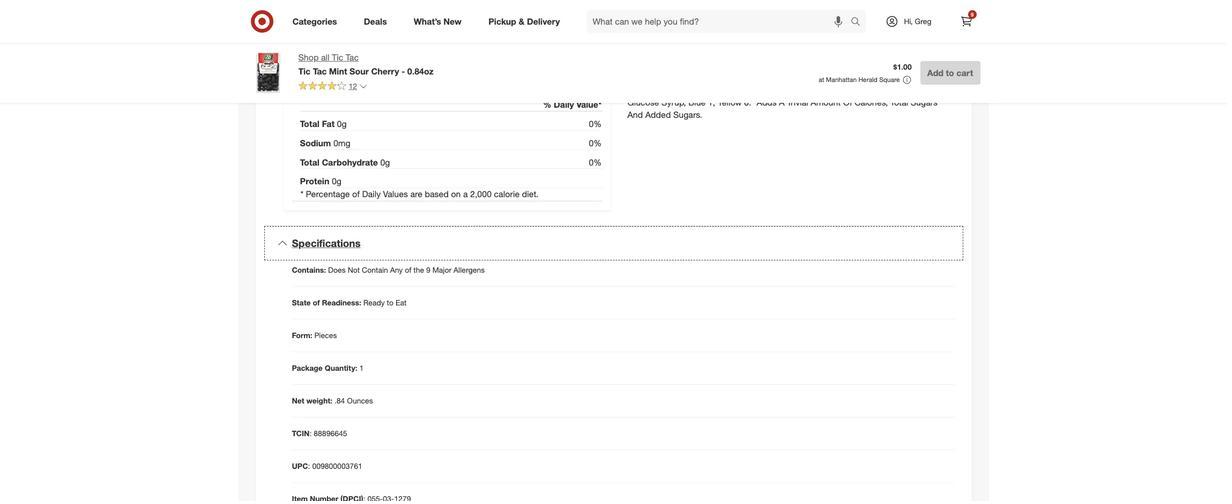 Task type: vqa. For each thing, say whether or not it's contained in the screenshot.
$1.00
yes



Task type: describe. For each thing, give the bounding box(es) containing it.
of right percentage
[[352, 189, 360, 200]]

fat
[[322, 118, 335, 129]]

based
[[425, 189, 449, 200]]

what's
[[414, 16, 441, 27]]

specifications button
[[264, 226, 963, 261]]

diet.
[[522, 189, 539, 200]]

size:
[[325, 58, 345, 68]]

mg
[[338, 138, 350, 148]]

artificial
[[711, 85, 742, 96]]

0 vertical spatial daily
[[554, 99, 574, 110]]

$1.00
[[894, 62, 912, 71]]

all
[[321, 52, 329, 63]]

add to cart
[[927, 68, 973, 78]]

-
[[401, 66, 405, 77]]

sugar*, maltodextrin, gum arabic, malic acid, tartaric acid, rice starch, citric acid, magnesium stearate, artificial flavors, carnauba wax as glazing agent, red 40, glucose syrup, blue 1, yellow 6. *adds a trivial amount of calories, total sugars and added sugars.
[[628, 73, 947, 120]]

cherry
[[371, 66, 399, 77]]

total carbohydrate 0 g
[[300, 157, 390, 168]]

label info
[[292, 29, 340, 42]]

tartaric
[[804, 73, 833, 83]]

contain
[[362, 265, 388, 275]]

herald
[[859, 76, 878, 84]]

pickup & delivery link
[[479, 10, 573, 33]]

amount amount per serving:
[[292, 82, 409, 92]]

magnesium
[[628, 85, 672, 96]]

total for total fat
[[300, 118, 320, 129]]

what's new link
[[405, 10, 475, 33]]

2,000
[[470, 189, 492, 200]]

label info button
[[264, 18, 963, 53]]

percentage
[[306, 189, 350, 200]]

sodium 0 mg
[[300, 138, 350, 148]]

add to cart button
[[920, 61, 980, 85]]

*
[[301, 189, 304, 200]]

at manhattan herald square
[[819, 76, 900, 84]]

1 vertical spatial 9
[[426, 265, 430, 275]]

form: pieces
[[292, 331, 337, 340]]

tcin
[[292, 429, 310, 438]]

major
[[432, 265, 452, 275]]

shop
[[298, 52, 319, 63]]

1 amount from the left
[[292, 82, 324, 92]]

tcin : 88896645
[[292, 429, 347, 438]]

pickup
[[489, 16, 516, 27]]

protein
[[300, 176, 329, 187]]

0 right sodium
[[333, 138, 338, 148]]

0 up percentage
[[332, 176, 337, 187]]

search button
[[846, 10, 872, 35]]

upc : 009800003761
[[292, 462, 362, 471]]

specifications
[[292, 237, 361, 249]]

g for carbohydrate
[[385, 157, 390, 168]]

0 right fat
[[337, 118, 342, 129]]

g up percentage
[[337, 176, 342, 187]]

does
[[328, 265, 346, 275]]

sour
[[350, 66, 369, 77]]

quantity:
[[325, 363, 357, 373]]

sugars
[[911, 97, 938, 108]]

2 serving from the top
[[292, 70, 323, 81]]

0 horizontal spatial to
[[387, 298, 394, 307]]

0.5
[[347, 58, 359, 68]]

1,
[[708, 97, 715, 108]]

g for size:
[[361, 58, 366, 68]]

what's new
[[414, 16, 462, 27]]

6.
[[744, 97, 751, 108]]

1 serving from the top
[[292, 58, 323, 68]]

: for upc
[[308, 462, 310, 471]]

values
[[383, 189, 408, 200]]

g for fat
[[342, 118, 347, 129]]

agent,
[[878, 85, 903, 96]]

readiness:
[[322, 298, 361, 307]]

% daily value*
[[543, 99, 602, 110]]

40,
[[924, 85, 936, 96]]

maltodextrin,
[[658, 73, 708, 83]]

pieces
[[315, 331, 337, 340]]

net
[[292, 396, 304, 405]]

sugars.
[[673, 109, 702, 120]]

search
[[846, 17, 872, 28]]

009800003761
[[312, 462, 362, 471]]

0 horizontal spatial daily
[[362, 189, 381, 200]]

malic
[[760, 73, 781, 83]]

delivery
[[527, 16, 560, 27]]

50
[[386, 70, 396, 81]]

*adds
[[754, 97, 777, 108]]

square
[[879, 76, 900, 84]]



Task type: locate. For each thing, give the bounding box(es) containing it.
&
[[519, 16, 525, 27]]

any
[[390, 265, 403, 275]]

of left the the
[[405, 265, 411, 275]]

2 acid, from the left
[[835, 73, 854, 83]]

total for total carbohydrate
[[300, 157, 320, 168]]

0
[[337, 118, 342, 129], [333, 138, 338, 148], [380, 157, 385, 168], [332, 176, 337, 187]]

state
[[292, 298, 311, 307]]

0% for total fat 0 g
[[589, 118, 602, 129]]

g
[[361, 58, 366, 68], [342, 118, 347, 129], [385, 157, 390, 168], [337, 176, 342, 187]]

the
[[413, 265, 424, 275]]

hi,
[[904, 17, 913, 26]]

0% for total carbohydrate 0 g
[[589, 157, 602, 168]]

acid, up carnauba
[[783, 73, 802, 83]]

0 horizontal spatial amount
[[292, 82, 324, 92]]

2 amount from the left
[[326, 82, 358, 92]]

acid, up 40,
[[928, 73, 947, 83]]

0 vertical spatial serving
[[292, 58, 323, 68]]

2 vertical spatial 0%
[[589, 157, 602, 168]]

mint
[[329, 66, 347, 77]]

categories
[[292, 16, 337, 27]]

sodium
[[300, 138, 331, 148]]

1 horizontal spatial a
[[779, 97, 785, 108]]

yellow
[[718, 97, 742, 108]]

at
[[819, 76, 824, 84]]

label
[[292, 29, 319, 42]]

1 horizontal spatial tac
[[346, 52, 359, 63]]

1 vertical spatial serving
[[292, 70, 323, 81]]

What can we help you find? suggestions appear below search field
[[586, 10, 853, 33]]

a inside sugar*, maltodextrin, gum arabic, malic acid, tartaric acid, rice starch, citric acid, magnesium stearate, artificial flavors, carnauba wax as glazing agent, red 40, glucose syrup, blue 1, yellow 6. *adds a trivial amount of calories, total sugars and added sugars.
[[779, 97, 785, 108]]

tac down all
[[313, 66, 327, 77]]

a left trivial
[[779, 97, 785, 108]]

0 vertical spatial 9
[[971, 11, 974, 18]]

9 link
[[955, 10, 978, 33]]

amount
[[292, 82, 324, 92], [326, 82, 358, 92]]

9 right the the
[[426, 265, 430, 275]]

sugar*,
[[628, 73, 656, 83]]

0% for sodium 0 mg
[[589, 138, 602, 148]]

serving left size:
[[292, 58, 323, 68]]

tic right all
[[332, 52, 343, 63]]

state of readiness: ready to eat
[[292, 298, 407, 307]]

0 horizontal spatial a
[[463, 189, 468, 200]]

1 horizontal spatial daily
[[554, 99, 574, 110]]

2 total from the top
[[300, 157, 320, 168]]

total fat 0 g
[[300, 118, 347, 129]]

1 vertical spatial 0%
[[589, 138, 602, 148]]

0.84oz
[[407, 66, 434, 77]]

2 horizontal spatial acid,
[[928, 73, 947, 83]]

3 acid, from the left
[[928, 73, 947, 83]]

g right 0.5
[[361, 58, 366, 68]]

package quantity: 1
[[292, 363, 364, 373]]

0 vertical spatial a
[[779, 97, 785, 108]]

1 horizontal spatial amount
[[326, 82, 358, 92]]

acid, up the as
[[835, 73, 854, 83]]

amount down shop
[[292, 82, 324, 92]]

total
[[890, 97, 908, 108]]

amount down per
[[326, 82, 358, 92]]

upc
[[292, 462, 308, 471]]

g up values
[[385, 157, 390, 168]]

container:
[[341, 70, 384, 81]]

ounces
[[347, 396, 373, 405]]

1 horizontal spatial 9
[[971, 11, 974, 18]]

carbohydrate
[[322, 157, 378, 168]]

0 vertical spatial tac
[[346, 52, 359, 63]]

new
[[444, 16, 462, 27]]

info
[[321, 29, 340, 42]]

to inside button
[[946, 68, 954, 78]]

hi, greg
[[904, 17, 932, 26]]

3 0% from the top
[[589, 157, 602, 168]]

red
[[906, 85, 921, 96]]

0 vertical spatial to
[[946, 68, 954, 78]]

1 horizontal spatial to
[[946, 68, 954, 78]]

trivial
[[787, 97, 808, 108]]

0 horizontal spatial tac
[[313, 66, 327, 77]]

%
[[543, 99, 551, 110]]

a
[[779, 97, 785, 108], [463, 189, 468, 200]]

weight:
[[306, 396, 332, 405]]

1
[[359, 363, 364, 373]]

0 vertical spatial :
[[310, 429, 312, 438]]

of inside sugar*, maltodextrin, gum arabic, malic acid, tartaric acid, rice starch, citric acid, magnesium stearate, artificial flavors, carnauba wax as glazing agent, red 40, glucose syrup, blue 1, yellow 6. *adds a trivial amount of calories, total sugars and added sugars.
[[843, 97, 852, 108]]

carnauba
[[776, 85, 814, 96]]

1 acid, from the left
[[783, 73, 802, 83]]

serving size: 0.5 g serving per container: 50
[[292, 58, 396, 81]]

0 horizontal spatial acid,
[[783, 73, 802, 83]]

greg
[[915, 17, 932, 26]]

and
[[628, 109, 643, 120]]

glucose
[[628, 97, 659, 108]]

serving down shop
[[292, 70, 323, 81]]

categories link
[[283, 10, 350, 33]]

arabic,
[[731, 73, 758, 83]]

1 vertical spatial tac
[[313, 66, 327, 77]]

1 vertical spatial tic
[[298, 66, 311, 77]]

of right state
[[313, 298, 320, 307]]

per
[[361, 82, 374, 92]]

g right fat
[[342, 118, 347, 129]]

serving
[[292, 58, 323, 68], [292, 70, 323, 81]]

total
[[300, 118, 320, 129], [300, 157, 320, 168]]

ready
[[363, 298, 385, 307]]

a right on
[[463, 189, 468, 200]]

g inside "serving size: 0.5 g serving per container: 50"
[[361, 58, 366, 68]]

eat
[[396, 298, 407, 307]]

tic down shop
[[298, 66, 311, 77]]

0 horizontal spatial 9
[[426, 265, 430, 275]]

contains: does not contain any of the 9 major allergens
[[292, 265, 485, 275]]

stearate,
[[675, 85, 709, 96]]

2 0% from the top
[[589, 138, 602, 148]]

0%
[[589, 118, 602, 129], [589, 138, 602, 148], [589, 157, 602, 168]]

total left fat
[[300, 118, 320, 129]]

1 total from the top
[[300, 118, 320, 129]]

0 horizontal spatial tic
[[298, 66, 311, 77]]

contains:
[[292, 265, 326, 275]]

to left eat
[[387, 298, 394, 307]]

9
[[971, 11, 974, 18], [426, 265, 430, 275]]

* percentage of daily values are based on a 2,000 calorie diet.
[[301, 189, 539, 200]]

0 vertical spatial tic
[[332, 52, 343, 63]]

tac
[[346, 52, 359, 63], [313, 66, 327, 77]]

package
[[292, 363, 323, 373]]

: for tcin
[[310, 429, 312, 438]]

net weight: .84 ounces
[[292, 396, 373, 405]]

of down the as
[[843, 97, 852, 108]]

daily right %
[[554, 99, 574, 110]]

amount
[[811, 97, 841, 108]]

0 vertical spatial 0%
[[589, 118, 602, 129]]

total up protein
[[300, 157, 320, 168]]

1 vertical spatial :
[[308, 462, 310, 471]]

1 vertical spatial daily
[[362, 189, 381, 200]]

.84
[[335, 396, 345, 405]]

to right 'add'
[[946, 68, 954, 78]]

wax
[[816, 85, 832, 96]]

manhattan
[[826, 76, 857, 84]]

0 vertical spatial total
[[300, 118, 320, 129]]

1 vertical spatial a
[[463, 189, 468, 200]]

9 right greg
[[971, 11, 974, 18]]

1 vertical spatial to
[[387, 298, 394, 307]]

88896645
[[314, 429, 347, 438]]

12 link
[[298, 81, 368, 93]]

calories,
[[855, 97, 888, 108]]

pickup & delivery
[[489, 16, 560, 27]]

blue
[[688, 97, 706, 108]]

added
[[645, 109, 671, 120]]

to
[[946, 68, 954, 78], [387, 298, 394, 307]]

1 vertical spatial total
[[300, 157, 320, 168]]

1 0% from the top
[[589, 118, 602, 129]]

0 right carbohydrate
[[380, 157, 385, 168]]

: left the 88896645
[[310, 429, 312, 438]]

12
[[349, 81, 357, 91]]

cart
[[957, 68, 973, 78]]

tac up sour
[[346, 52, 359, 63]]

add
[[927, 68, 944, 78]]

: left 009800003761
[[308, 462, 310, 471]]

1 horizontal spatial tic
[[332, 52, 343, 63]]

glazing
[[847, 85, 876, 96]]

syrup,
[[662, 97, 686, 108]]

image of tic tac mint sour cherry - 0.84oz image
[[247, 51, 290, 94]]

not
[[348, 265, 360, 275]]

daily left values
[[362, 189, 381, 200]]

1 horizontal spatial acid,
[[835, 73, 854, 83]]



